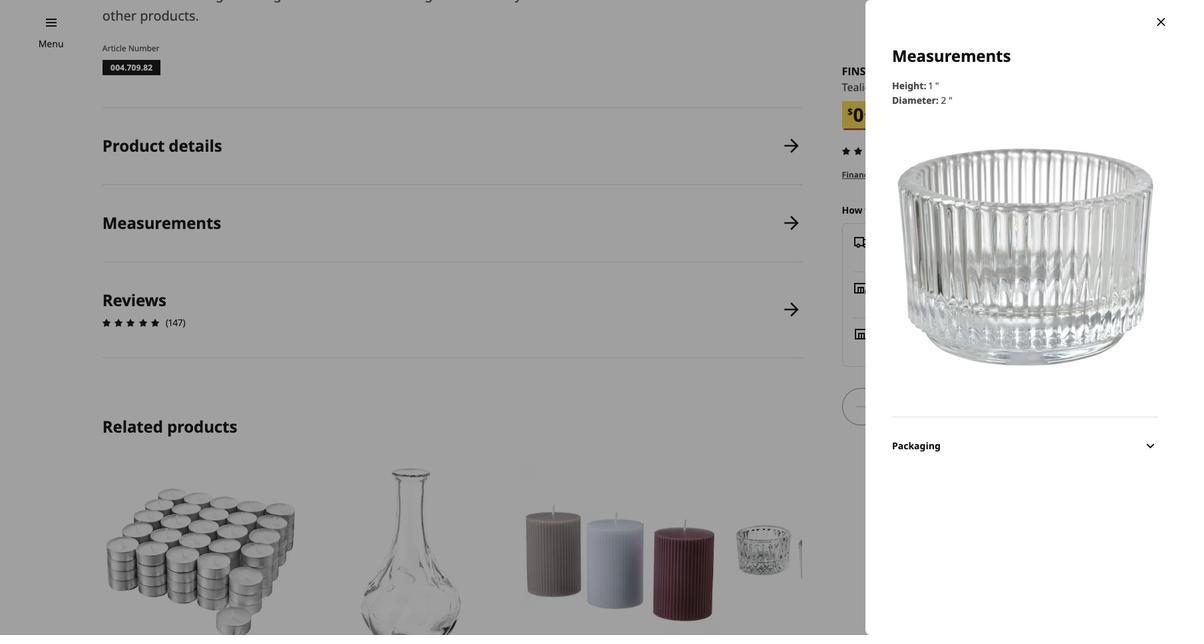 Task type: locate. For each thing, give the bounding box(es) containing it.
canton,
[[924, 296, 958, 309], [925, 342, 959, 355]]

a
[[103, 0, 111, 3]]

>
[[1001, 169, 1006, 181]]

pick up at canton, mi group
[[878, 296, 972, 309]]

available
[[894, 250, 933, 263]]

product details heading
[[103, 135, 222, 157]]

mi right at
[[960, 296, 972, 309]]

viljestark vase, clear glass, 6 ¾ " image
[[312, 465, 509, 636]]

1 pick from the top
[[878, 281, 897, 294]]

49
[[867, 105, 879, 118]]

1 horizontal spatial :
[[937, 94, 939, 106]]

0 vertical spatial measurements
[[893, 45, 1012, 67]]

measurements
[[893, 45, 1012, 67], [103, 212, 221, 234]]

and up 'products.'
[[170, 0, 194, 3]]

list
[[99, 108, 803, 358]]

0 vertical spatial finsmak
[[338, 0, 395, 3]]

48146
[[934, 235, 961, 248]]

: left 1
[[924, 79, 927, 92]]

1 horizontal spatial store
[[1110, 204, 1133, 217]]

0 horizontal spatial store
[[890, 327, 914, 340]]

use
[[542, 0, 564, 3]]

.
[[865, 105, 867, 118]]

to
[[526, 0, 539, 3], [866, 204, 875, 217], [921, 235, 931, 248]]

review: 4.9 out of 5 stars. total reviews: 147 image up "financing"
[[839, 143, 903, 159]]

1 vertical spatial to
[[866, 204, 875, 217]]

0 vertical spatial to
[[526, 0, 539, 3]]

to left get
[[866, 204, 875, 217]]

canton, mi button down pick up at canton, mi
[[925, 342, 973, 355]]

finsmak right makes at the top of page
[[338, 0, 395, 3]]

measurements dialog
[[866, 0, 1186, 636]]

financing options are available. details >
[[843, 169, 1006, 181]]

0 vertical spatial store
[[1110, 204, 1133, 217]]

how
[[843, 204, 863, 217]]

review: 4.9 out of 5 stars. total reviews: 147 image down reviews heading
[[99, 315, 163, 331]]

1 vertical spatial up
[[898, 296, 910, 309]]

0 horizontal spatial "
[[936, 79, 940, 92]]

and
[[170, 0, 194, 3], [568, 0, 592, 3]]

canton, right at
[[924, 296, 958, 309]]

" right 1
[[936, 79, 940, 92]]

and right use
[[568, 0, 592, 3]]

1 horizontal spatial finsmak
[[843, 64, 891, 79]]

0 horizontal spatial and
[[170, 0, 194, 3]]

change store
[[1074, 204, 1133, 217]]

canton, mi button
[[924, 296, 972, 309], [925, 342, 973, 355]]

it
[[895, 204, 902, 217]]

0 vertical spatial canton,
[[924, 296, 958, 309]]

review: 4.9 out of 5 stars. total reviews: 147 image
[[839, 143, 903, 159], [99, 315, 163, 331]]

a timeless and elegant design makes finsmak tealight holder easy to use and combine with other products.
[[103, 0, 680, 25]]

up
[[900, 281, 913, 294], [898, 296, 910, 309]]

(147)
[[166, 316, 186, 329]]

Quantity input value text field
[[875, 388, 893, 426]]

store right in
[[890, 327, 914, 340]]

2 horizontal spatial to
[[921, 235, 931, 248]]

store right change
[[1110, 204, 1133, 217]]

pick up pick up at canton, mi group
[[878, 281, 897, 294]]

" right the 2
[[949, 94, 953, 106]]

up up pick up at canton, mi group
[[900, 281, 913, 294]]

0 vertical spatial review: 4.9 out of 5 stars. total reviews: 147 image
[[839, 143, 903, 159]]

1 vertical spatial finsmak
[[843, 64, 891, 79]]

0 horizontal spatial finsmak
[[338, 0, 395, 3]]

0 vertical spatial up
[[900, 281, 913, 294]]

financing
[[843, 169, 882, 181]]

glimma unscented tealights image
[[103, 465, 299, 636]]

change store button
[[1074, 203, 1133, 218]]

design
[[248, 0, 290, 3]]

details
[[971, 169, 999, 181]]

1 horizontal spatial to
[[866, 204, 875, 217]]

product details
[[103, 135, 222, 157]]

2 pick from the top
[[878, 296, 895, 309]]

0 vertical spatial pick
[[878, 281, 897, 294]]

2 vertical spatial to
[[921, 235, 931, 248]]

mi
[[960, 296, 972, 309], [962, 342, 973, 355]]

1 vertical spatial store
[[890, 327, 914, 340]]

related
[[103, 416, 163, 438]]

to inside delivery to 48146 available
[[921, 235, 931, 248]]

to for delivery to 48146 available
[[921, 235, 931, 248]]

canton, mi button right at
[[924, 296, 972, 309]]

1 vertical spatial pick
[[878, 296, 895, 309]]

0 horizontal spatial to
[[526, 0, 539, 3]]

:
[[924, 79, 927, 92], [937, 94, 939, 106]]

store inside button
[[1110, 204, 1133, 217]]

finsmak up tealight
[[843, 64, 891, 79]]

store for change store
[[1110, 204, 1133, 217]]

makes
[[293, 0, 334, 3]]

in store
[[878, 327, 914, 340]]

with
[[653, 0, 680, 3]]

tealight
[[398, 0, 446, 3]]

smällspirea tealight holder, clear glass/patterned, 1 ½ " image
[[732, 465, 928, 636]]

reviews
[[103, 289, 166, 311]]

height : 1 " diameter : 2 "
[[893, 79, 953, 106]]

canton, mi
[[925, 342, 973, 355]]

delivery
[[881, 235, 919, 248]]

related products
[[103, 416, 237, 438]]

to up available at right
[[921, 235, 931, 248]]

in
[[878, 327, 887, 340]]

menu
[[38, 37, 64, 50]]

article
[[103, 43, 126, 54]]

1 horizontal spatial and
[[568, 0, 592, 3]]

finsmak inside a timeless and elegant design makes finsmak tealight holder easy to use and combine with other products.
[[338, 0, 395, 3]]

packaging button
[[893, 417, 1159, 476]]

store
[[1110, 204, 1133, 217], [890, 327, 914, 340]]

pick down the pick up
[[878, 296, 895, 309]]

finsmak inside finsmak tealight holder, clear glass,
[[843, 64, 891, 79]]

store for in store
[[890, 327, 914, 340]]

1 vertical spatial "
[[949, 94, 953, 106]]

0 horizontal spatial measurements
[[103, 212, 221, 234]]

1 horizontal spatial measurements
[[893, 45, 1012, 67]]

"
[[936, 79, 940, 92], [949, 94, 953, 106]]

product
[[103, 135, 165, 157]]

: left the 2
[[937, 94, 939, 106]]

canton, down pick up at canton, mi group
[[925, 342, 959, 355]]

0 vertical spatial :
[[924, 79, 927, 92]]

holder
[[450, 0, 491, 3]]

1 vertical spatial measurements
[[103, 212, 221, 234]]

mi down pick up at canton, mi group
[[962, 342, 973, 355]]

how to get it
[[843, 204, 902, 217]]

finsmak
[[338, 0, 395, 3], [843, 64, 891, 79]]

measurements heading
[[103, 212, 221, 234]]

pick
[[878, 281, 897, 294], [878, 296, 895, 309]]

are
[[916, 169, 929, 181]]

to left use
[[526, 0, 539, 3]]

1 horizontal spatial "
[[949, 94, 953, 106]]

0 horizontal spatial review: 4.9 out of 5 stars. total reviews: 147 image
[[99, 315, 163, 331]]

up left at
[[898, 296, 910, 309]]



Task type: vqa. For each thing, say whether or not it's contained in the screenshot.
"Learn More" button
no



Task type: describe. For each thing, give the bounding box(es) containing it.
products
[[167, 416, 237, 438]]

pick for pick up at canton, mi
[[878, 296, 895, 309]]

diameter
[[893, 94, 937, 106]]

0
[[854, 102, 865, 127]]

financing options are available. details > button
[[843, 169, 1006, 181]]

1 vertical spatial mi
[[962, 342, 973, 355]]

glass,
[[950, 80, 978, 95]]

clear
[[923, 80, 947, 95]]

1 and from the left
[[170, 0, 194, 3]]

measurements button
[[103, 185, 803, 262]]

details
[[169, 135, 222, 157]]

height
[[893, 79, 924, 92]]

other
[[103, 7, 137, 25]]

tealight
[[843, 80, 882, 95]]

easy
[[494, 0, 522, 3]]

2
[[942, 94, 947, 106]]

change
[[1074, 204, 1108, 217]]

1 horizontal spatial review: 4.9 out of 5 stars. total reviews: 147 image
[[839, 143, 903, 159]]

number
[[128, 43, 160, 54]]

$
[[848, 105, 854, 118]]

0 vertical spatial mi
[[960, 296, 972, 309]]

0 vertical spatial canton, mi button
[[924, 296, 972, 309]]

timeless
[[114, 0, 166, 3]]

to inside a timeless and elegant design makes finsmak tealight holder easy to use and combine with other products.
[[526, 0, 539, 3]]

1 vertical spatial :
[[937, 94, 939, 106]]

products.
[[140, 7, 199, 25]]

pick up
[[878, 281, 913, 294]]

finsmak tealight holder, clear glass, 1 " image
[[893, 124, 1159, 390]]

elegant
[[197, 0, 244, 3]]

1 vertical spatial canton,
[[925, 342, 959, 355]]

article number
[[103, 43, 160, 54]]

2 and from the left
[[568, 0, 592, 3]]

pick up at canton, mi
[[878, 296, 972, 309]]

to for how to get it
[[866, 204, 875, 217]]

up for pick up at canton, mi
[[898, 296, 910, 309]]

0 horizontal spatial :
[[924, 79, 927, 92]]

right image
[[1105, 241, 1121, 257]]

0 vertical spatial "
[[936, 79, 940, 92]]

up for pick up
[[900, 281, 913, 294]]

$ 0 . 49
[[848, 102, 879, 127]]

available.
[[931, 169, 969, 181]]

menu button
[[38, 37, 64, 51]]

1
[[929, 79, 934, 92]]

measurements inside dialog
[[893, 45, 1012, 67]]

product details button
[[103, 108, 803, 184]]

004.709.82
[[111, 62, 153, 73]]

holder,
[[885, 80, 920, 95]]

delivery to 48146 available
[[881, 235, 961, 263]]

measurements inside button
[[103, 212, 221, 234]]

list containing product details
[[99, 108, 803, 358]]

1 vertical spatial review: 4.9 out of 5 stars. total reviews: 147 image
[[99, 315, 163, 331]]

at
[[913, 296, 921, 309]]

1 vertical spatial canton, mi button
[[925, 342, 973, 355]]

combine
[[595, 0, 649, 3]]

packaging
[[893, 440, 941, 453]]

reviews heading
[[103, 289, 166, 311]]

pick for pick up
[[878, 281, 897, 294]]

kopparlönn scented pillar candle, almond & cherry/mixed colors, 30 hr image
[[522, 465, 719, 636]]

get
[[878, 204, 893, 217]]

options
[[884, 169, 914, 181]]

finsmak tealight holder, clear glass,
[[843, 64, 981, 95]]



